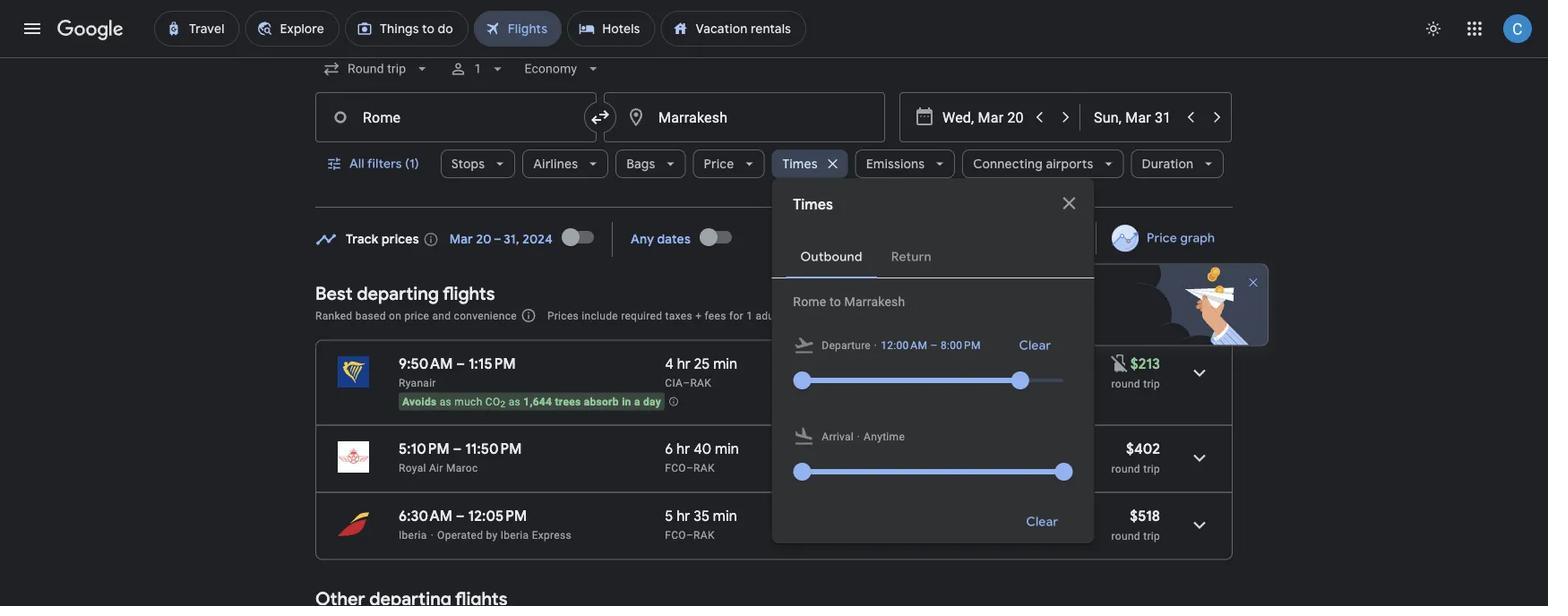 Task type: describe. For each thing, give the bounding box(es) containing it.
518 US dollars text field
[[1130, 507, 1160, 526]]

learn more about tracked prices image
[[423, 232, 439, 248]]

flights
[[443, 282, 495, 305]]

Arrival time: 12:05 PM. text field
[[468, 507, 527, 526]]

times inside times popup button
[[783, 156, 818, 172]]

min for 6 hr 40 min
[[715, 440, 739, 458]]

Arrival time: 1:15 PM. text field
[[469, 355, 516, 373]]

for
[[729, 310, 744, 322]]

4 hr 25 min cia – rak
[[665, 355, 738, 389]]

optional charges and bag fees
[[787, 310, 940, 322]]

duration button
[[1131, 142, 1224, 185]]

much
[[455, 396, 483, 408]]

0 vertical spatial clear button
[[998, 332, 1073, 360]]

bag fees button
[[897, 310, 940, 322]]

+
[[695, 310, 702, 322]]

12:00 am
[[881, 340, 928, 352]]

bags
[[627, 156, 655, 172]]

cia
[[665, 377, 683, 389]]

charges
[[832, 310, 872, 322]]

flight details. leaves leonardo da vinci–fiumicino airport at 5:10 pm on wednesday, march 20 and arrives at marrakesh menara airport at 11:50 pm on wednesday, march 20. image
[[1178, 437, 1221, 480]]

track prices
[[346, 232, 419, 248]]

by:
[[1186, 307, 1204, 323]]

graph
[[1180, 230, 1215, 246]]

leaves leonardo da vinci–fiumicino airport at 5:10 pm on wednesday, march 20 and arrives at marrakesh menara airport at 11:50 pm on wednesday, march 20. element
[[399, 440, 522, 458]]

5:10 pm
[[399, 440, 450, 458]]

hr inside 1 stop 2 hr 35 min cmn
[[791, 462, 801, 474]]

in
[[622, 396, 631, 408]]

maroc
[[446, 462, 478, 474]]

passenger assistance button
[[1000, 310, 1110, 322]]

19%
[[911, 377, 932, 390]]

20 – 31,
[[476, 232, 519, 248]]

leaves giovan battista pastine international airport at 9:50 am on wednesday, march 20 and arrives at marrakesh menara airport at 1:15 pm on wednesday, march 20. element
[[399, 355, 516, 373]]

5:10 pm – 11:50 pm royal air maroc
[[399, 440, 522, 474]]

times button
[[772, 142, 848, 185]]

price
[[404, 310, 429, 322]]

swap origin and destination. image
[[590, 107, 611, 128]]

price for price
[[704, 156, 734, 172]]

sort by: button
[[1151, 299, 1233, 332]]

co for 6 hr 40 min
[[953, 440, 975, 458]]

2024 for mar 19 – 29, 2024
[[983, 295, 1012, 310]]

114 kg co 2
[[907, 355, 978, 376]]

ryanair
[[399, 377, 436, 389]]

airlines
[[533, 156, 578, 172]]

prices include required taxes + fees for 1 adult.
[[547, 310, 784, 322]]

1 for 1 stop 2 hr 35 min cmn
[[782, 440, 787, 458]]

sort
[[1158, 307, 1183, 323]]

departure
[[822, 340, 871, 352]]

1 horizontal spatial  image
[[857, 428, 860, 446]]

find the best price region
[[315, 216, 1288, 346]]

2 fees from the left
[[919, 310, 940, 322]]

price for price graph
[[1147, 230, 1177, 246]]

1 horizontal spatial 1
[[747, 310, 753, 322]]

any dates
[[631, 232, 691, 248]]

total duration 6 hr 40 min. element
[[665, 440, 782, 461]]

6:30 am – 12:05 pm
[[399, 507, 527, 526]]

0 horizontal spatial  image
[[431, 529, 434, 542]]

marrakesh
[[845, 294, 905, 309]]

price graph
[[1147, 230, 1215, 246]]

– inside 9:50 am – 1:15 pm ryanair
[[456, 355, 465, 373]]

round for $402
[[1112, 463, 1141, 475]]

none text field inside search field
[[315, 92, 597, 142]]

nonstop
[[782, 355, 837, 373]]

rome
[[793, 294, 827, 309]]

hr for 5 hr 35 min
[[677, 507, 690, 526]]

mar 19 – 29, 2024
[[983, 277, 1092, 310]]

a
[[634, 396, 640, 408]]

track
[[346, 232, 379, 248]]

114
[[907, 355, 927, 373]]

absorb
[[584, 396, 619, 408]]

Departure text field
[[943, 93, 1025, 142]]

Arrival time: 11:50 PM. text field
[[465, 440, 522, 458]]

hr for 4 hr 25 min
[[677, 355, 691, 373]]

Departure time: 9:50 AM. text field
[[399, 355, 453, 373]]

passenger
[[1000, 310, 1053, 322]]

total duration 4 hr 25 min. element
[[665, 355, 782, 376]]

prices
[[382, 232, 419, 248]]

– inside the 5 hr 35 min fco – rak
[[686, 529, 694, 542]]

11:50 pm
[[465, 440, 522, 458]]

stops button
[[441, 142, 515, 185]]

fco for 5
[[665, 529, 686, 542]]

min for 5 hr 35 min
[[713, 507, 737, 526]]

travel
[[983, 277, 1021, 292]]

9:50 am
[[399, 355, 453, 373]]

round for $518
[[1112, 530, 1141, 543]]

min for 4 hr 25 min
[[713, 355, 738, 373]]

5
[[665, 507, 673, 526]]

1 button
[[442, 47, 514, 91]]

air
[[429, 462, 443, 474]]

change appearance image
[[1412, 7, 1455, 50]]

rak for 35
[[694, 529, 715, 542]]

min inside 1 stop 2 hr 35 min cmn
[[820, 462, 838, 474]]

close dialog image
[[1059, 193, 1080, 214]]

1 vertical spatial times
[[793, 196, 833, 214]]

nonstop flight. element
[[782, 355, 837, 376]]

2024 for mar 20 – 31, 2024
[[523, 232, 553, 248]]

– inside search field
[[931, 340, 938, 352]]

rak for 25
[[690, 377, 712, 389]]

by
[[486, 529, 498, 542]]

rome to marrakesh
[[793, 294, 905, 309]]

leaves leonardo da vinci–fiumicino airport at 6:30 am on wednesday, march 20 and arrives at marrakesh menara airport at 12:05 pm on wednesday, march 20. element
[[399, 507, 527, 526]]

ranked
[[315, 310, 353, 322]]

price graph button
[[1100, 222, 1229, 254]]

to
[[830, 294, 841, 309]]

hr for 6 hr 40 min
[[677, 440, 690, 458]]

layover (1 of 1) is a 2 hr 35 min layover at casablanca mohammed v international airport in casablanca. element
[[782, 461, 898, 475]]

0 vertical spatial clear
[[1019, 338, 1051, 354]]

day
[[643, 396, 661, 408]]

$518 round trip
[[1112, 507, 1160, 543]]

$402 round trip
[[1112, 440, 1160, 475]]

2 iberia from the left
[[501, 529, 529, 542]]

190 kg co 2
[[907, 440, 981, 461]]

duration
[[1142, 156, 1194, 172]]

ranked based on price and convenience
[[315, 310, 517, 322]]

– inside '4 hr 25 min cia – rak'
[[683, 377, 690, 389]]

operated
[[437, 529, 483, 542]]

based
[[355, 310, 386, 322]]

trees
[[555, 396, 581, 408]]

kg for 190
[[934, 440, 949, 458]]

close image
[[1247, 276, 1261, 290]]

35 inside 1 stop 2 hr 35 min cmn
[[804, 462, 817, 474]]

1 trip from the top
[[1144, 378, 1160, 390]]

+35%
[[907, 462, 934, 474]]

$402
[[1126, 440, 1160, 458]]

1 stop 2 hr 35 min cmn
[[782, 440, 866, 474]]

– inside 6 hr 40 min fco – rak
[[686, 462, 694, 474]]

1 vertical spatial emissions
[[937, 462, 989, 474]]



Task type: vqa. For each thing, say whether or not it's contained in the screenshot.
cell at the top of the page
no



Task type: locate. For each thing, give the bounding box(es) containing it.
fees
[[705, 310, 726, 322], [919, 310, 940, 322]]

min right 25
[[713, 355, 738, 373]]

6 hr 40 min fco – rak
[[665, 440, 739, 474]]

kg inside 114 kg co 2
[[930, 355, 946, 373]]

 image
[[857, 428, 860, 446], [431, 529, 434, 542]]

price right bags popup button
[[704, 156, 734, 172]]

mar for 20 – 31,
[[450, 232, 473, 248]]

2 and from the left
[[875, 310, 894, 322]]

35 inside the 5 hr 35 min fco – rak
[[694, 507, 710, 526]]

co inside 190 kg co 2
[[953, 440, 975, 458]]

1 vertical spatial clear
[[1027, 514, 1059, 530]]

adult.
[[756, 310, 784, 322]]

1 round from the top
[[1112, 378, 1141, 390]]

fees right the bag
[[919, 310, 940, 322]]

avoids as much co 2 as 1,644 trees absorb in a day
[[402, 396, 661, 410]]

min right 40
[[715, 440, 739, 458]]

9:50 am – 1:15 pm ryanair
[[399, 355, 516, 389]]

(1)
[[405, 156, 419, 172]]

bags button
[[616, 142, 686, 185]]

1 stop flight. element
[[782, 440, 820, 461]]

connecting airports
[[973, 156, 1094, 172]]

convenience
[[454, 310, 517, 322]]

price inside button
[[1147, 230, 1177, 246]]

co inside 114 kg co 2
[[949, 355, 972, 373]]

rak
[[690, 377, 712, 389], [694, 462, 715, 474], [694, 529, 715, 542]]

2 as from the left
[[509, 396, 521, 408]]

anytime
[[864, 431, 905, 444]]

1 vertical spatial price
[[1147, 230, 1177, 246]]

Return text field
[[1094, 93, 1177, 142]]

avoids as much co2 as 1644 trees absorb in a day. learn more about this calculation. image
[[668, 397, 679, 407]]

1 vertical spatial  image
[[431, 529, 434, 542]]

passenger assistance
[[1000, 310, 1110, 322]]

1 iberia from the left
[[399, 529, 427, 542]]

Departure time: 6:30 AM. text field
[[399, 507, 453, 526]]

-
[[908, 377, 911, 390]]

– inside 5:10 pm – 11:50 pm royal air maroc
[[453, 440, 462, 458]]

12:05 pm
[[468, 507, 527, 526]]

avoids
[[402, 396, 437, 408]]

required
[[621, 310, 662, 322]]

0 vertical spatial kg
[[930, 355, 946, 373]]

stops
[[451, 156, 485, 172]]

co up +35% emissions
[[953, 440, 975, 458]]

this price for this flight doesn't include overhead bin access. if you need a carry-on bag, use the bags filter to update prices. image
[[1109, 353, 1131, 374]]

2 vertical spatial 1
[[782, 440, 787, 458]]

co down 8:00 pm
[[949, 355, 972, 373]]

fco for 6
[[665, 462, 686, 474]]

kg down 12:00 am – 8:00 pm
[[930, 355, 946, 373]]

cmn
[[841, 462, 866, 474]]

1 vertical spatial clear button
[[1005, 501, 1080, 544]]

2 inside 114 kg co 2
[[972, 360, 978, 376]]

hr down 1 stop flight. element
[[791, 462, 801, 474]]

2 vertical spatial round
[[1112, 530, 1141, 543]]

 image right arrival
[[857, 428, 860, 446]]

any
[[631, 232, 654, 248]]

0 horizontal spatial as
[[440, 396, 452, 408]]

Departure time: 5:10 PM. text field
[[399, 440, 450, 458]]

all filters (1)
[[349, 156, 419, 172]]

emissions button
[[856, 142, 955, 185]]

best
[[315, 282, 353, 305]]

0 vertical spatial 2024
[[523, 232, 553, 248]]

2 fco from the top
[[665, 529, 686, 542]]

0 horizontal spatial mar
[[450, 232, 473, 248]]

round inside $518 round trip
[[1112, 530, 1141, 543]]

1 inside 1 stop 2 hr 35 min cmn
[[782, 440, 787, 458]]

35 right 5
[[694, 507, 710, 526]]

2 inside 190 kg co 2
[[975, 446, 981, 461]]

taxes
[[665, 310, 693, 322]]

express
[[532, 529, 572, 542]]

learn more about ranking image
[[521, 308, 537, 324]]

min left cmn
[[820, 462, 838, 474]]

402 US dollars text field
[[1126, 440, 1160, 458]]

None text field
[[604, 92, 885, 142]]

emissions down 114 kg co 2 at bottom right
[[935, 377, 986, 390]]

None field
[[315, 53, 438, 85], [517, 53, 609, 85], [315, 53, 438, 85], [517, 53, 609, 85]]

rak down 40
[[694, 462, 715, 474]]

0 vertical spatial 1
[[474, 61, 482, 76]]

2 up +35% emissions
[[975, 446, 981, 461]]

flight details. leaves giovan battista pastine international airport at 9:50 am on wednesday, march 20 and arrives at marrakesh menara airport at 1:15 pm on wednesday, march 20. image
[[1178, 352, 1221, 395]]

1 inside popup button
[[474, 61, 482, 76]]

emissions
[[866, 156, 925, 172]]

2 down 8:00 pm
[[972, 360, 978, 376]]

1 fco from the top
[[665, 462, 686, 474]]

40
[[694, 440, 712, 458]]

6:30 am
[[399, 507, 453, 526]]

2 horizontal spatial 1
[[782, 440, 787, 458]]

mar
[[450, 232, 473, 248], [1021, 277, 1044, 292]]

on
[[389, 310, 402, 322]]

 image
[[874, 337, 877, 355]]

1 fees from the left
[[705, 310, 726, 322]]

fco inside the 5 hr 35 min fco – rak
[[665, 529, 686, 542]]

+35% emissions
[[907, 462, 989, 474]]

0 vertical spatial rak
[[690, 377, 712, 389]]

1 horizontal spatial price
[[1147, 230, 1177, 246]]

trip inside $518 round trip
[[1144, 530, 1160, 543]]

round down this price for this flight doesn't include overhead bin access. if you need a carry-on bag, use the bags filter to update prices. image at bottom right
[[1112, 378, 1141, 390]]

213 US dollars text field
[[1131, 355, 1160, 373]]

rak down total duration 5 hr 35 min. element
[[694, 529, 715, 542]]

mar up passenger
[[1021, 277, 1044, 292]]

2024
[[523, 232, 553, 248], [983, 295, 1012, 310]]

2 inside 1 stop 2 hr 35 min cmn
[[782, 462, 788, 474]]

round inside $402 round trip
[[1112, 463, 1141, 475]]

bag
[[897, 310, 916, 322]]

8:00 pm
[[941, 340, 981, 352]]

emissions
[[935, 377, 986, 390], [937, 462, 989, 474]]

stop
[[791, 440, 820, 458]]

mar inside mar 19 – 29, 2024
[[1021, 277, 1044, 292]]

co for 4 hr 25 min
[[949, 355, 972, 373]]

0 horizontal spatial 2024
[[523, 232, 553, 248]]

$518
[[1130, 507, 1160, 526]]

mar 20 – 31, 2024
[[450, 232, 553, 248]]

-19% emissions
[[908, 377, 986, 390]]

fco down 5
[[665, 529, 686, 542]]

total duration 5 hr 35 min. element
[[665, 507, 782, 528]]

trip down $402 text box on the right bottom of page
[[1144, 463, 1160, 475]]

3 trip from the top
[[1144, 530, 1160, 543]]

1 vertical spatial trip
[[1144, 463, 1160, 475]]

1 and from the left
[[432, 310, 451, 322]]

kg for 114
[[930, 355, 946, 373]]

and down marrakesh
[[875, 310, 894, 322]]

1 horizontal spatial iberia
[[501, 529, 529, 542]]

1 vertical spatial round
[[1112, 463, 1141, 475]]

1 horizontal spatial and
[[875, 310, 894, 322]]

0 horizontal spatial 1
[[474, 61, 482, 76]]

assistance
[[1056, 310, 1110, 322]]

and right price
[[432, 310, 451, 322]]

1 horizontal spatial mar
[[1021, 277, 1044, 292]]

operated by iberia express
[[437, 529, 572, 542]]

times down times popup button
[[793, 196, 833, 214]]

rak for 40
[[694, 462, 715, 474]]

0 vertical spatial times
[[783, 156, 818, 172]]

best departing flights main content
[[315, 216, 1288, 607]]

1 horizontal spatial 2024
[[983, 295, 1012, 310]]

0 horizontal spatial price
[[704, 156, 734, 172]]

kg inside 190 kg co 2
[[934, 440, 949, 458]]

price left graph
[[1147, 230, 1177, 246]]

airlines button
[[523, 142, 609, 185]]

price button
[[693, 142, 765, 185]]

optional
[[787, 310, 829, 322]]

connecting
[[973, 156, 1043, 172]]

main menu image
[[22, 18, 43, 39]]

round trip
[[1112, 378, 1160, 390]]

iberia down 6:30 am
[[399, 529, 427, 542]]

5 hr 35 min fco – rak
[[665, 507, 737, 542]]

fco
[[665, 462, 686, 474], [665, 529, 686, 542]]

hr right 6
[[677, 440, 690, 458]]

fco inside 6 hr 40 min fco – rak
[[665, 462, 686, 474]]

min inside 6 hr 40 min fco – rak
[[715, 440, 739, 458]]

flight details. leaves leonardo da vinci–fiumicino airport at 6:30 am on wednesday, march 20 and arrives at marrakesh menara airport at 12:05 pm on wednesday, march 20. image
[[1178, 504, 1221, 547]]

rak down 25
[[690, 377, 712, 389]]

35 down 'stop'
[[804, 462, 817, 474]]

25
[[694, 355, 710, 373]]

none search field containing times
[[315, 47, 1233, 544]]

1 vertical spatial co
[[486, 396, 500, 408]]

min
[[713, 355, 738, 373], [715, 440, 739, 458], [820, 462, 838, 474], [713, 507, 737, 526]]

2 round from the top
[[1112, 463, 1141, 475]]

1 vertical spatial mar
[[1021, 277, 1044, 292]]

min inside '4 hr 25 min cia – rak'
[[713, 355, 738, 373]]

round down $518 text box
[[1112, 530, 1141, 543]]

$213
[[1131, 355, 1160, 373]]

iberia right by
[[501, 529, 529, 542]]

2024 right the 20 – 31,
[[523, 232, 553, 248]]

times right price popup button
[[783, 156, 818, 172]]

emissions down 190 kg co 2
[[937, 462, 989, 474]]

mar right learn more about tracked prices image on the top
[[450, 232, 473, 248]]

0 vertical spatial 35
[[804, 462, 817, 474]]

1 horizontal spatial fees
[[919, 310, 940, 322]]

0 vertical spatial round
[[1112, 378, 1141, 390]]

all filters (1) button
[[315, 142, 434, 185]]

0 vertical spatial emissions
[[935, 377, 986, 390]]

trip inside $402 round trip
[[1144, 463, 1160, 475]]

airports
[[1046, 156, 1094, 172]]

mar for 19 – 29,
[[1021, 277, 1044, 292]]

iberia
[[399, 529, 427, 542], [501, 529, 529, 542]]

1 for 1
[[474, 61, 482, 76]]

hr inside the 5 hr 35 min fco – rak
[[677, 507, 690, 526]]

4
[[665, 355, 674, 373]]

2024 down travel
[[983, 295, 1012, 310]]

trip down $518 text box
[[1144, 530, 1160, 543]]

min right 5
[[713, 507, 737, 526]]

2 trip from the top
[[1144, 463, 1160, 475]]

1 as from the left
[[440, 396, 452, 408]]

hr right 4
[[677, 355, 691, 373]]

2 vertical spatial co
[[953, 440, 975, 458]]

2024 inside mar 19 – 29, 2024
[[983, 295, 1012, 310]]

1 horizontal spatial 35
[[804, 462, 817, 474]]

 image down 6:30 am
[[431, 529, 434, 542]]

0 vertical spatial fco
[[665, 462, 686, 474]]

12:00 am – 8:00 pm
[[881, 340, 981, 352]]

trip down $213
[[1144, 378, 1160, 390]]

0 vertical spatial trip
[[1144, 378, 1160, 390]]

all
[[349, 156, 365, 172]]

0 vertical spatial co
[[949, 355, 972, 373]]

co inside avoids as much co 2 as 1,644 trees absorb in a day
[[486, 396, 500, 408]]

arrival
[[822, 431, 854, 444]]

0 vertical spatial  image
[[857, 428, 860, 446]]

min inside the 5 hr 35 min fco – rak
[[713, 507, 737, 526]]

190
[[907, 440, 930, 458]]

2 down 1 stop flight. element
[[782, 462, 788, 474]]

rak inside the 5 hr 35 min fco – rak
[[694, 529, 715, 542]]

hr right 5
[[677, 507, 690, 526]]

round down $402 text box on the right bottom of page
[[1112, 463, 1141, 475]]

trip for $518
[[1144, 530, 1160, 543]]

co right much
[[486, 396, 500, 408]]

as
[[440, 396, 452, 408], [509, 396, 521, 408]]

1 vertical spatial rak
[[694, 462, 715, 474]]

price inside popup button
[[704, 156, 734, 172]]

1 vertical spatial 2024
[[983, 295, 1012, 310]]

0 horizontal spatial 35
[[694, 507, 710, 526]]

fco down 6
[[665, 462, 686, 474]]

None search field
[[315, 47, 1233, 544]]

1 vertical spatial kg
[[934, 440, 949, 458]]

trip for $402
[[1144, 463, 1160, 475]]

1 horizontal spatial as
[[509, 396, 521, 408]]

0 horizontal spatial iberia
[[399, 529, 427, 542]]

rak inside 6 hr 40 min fco – rak
[[694, 462, 715, 474]]

1 vertical spatial 35
[[694, 507, 710, 526]]

fees right +
[[705, 310, 726, 322]]

0 vertical spatial price
[[704, 156, 734, 172]]

as left much
[[440, 396, 452, 408]]

2 inside avoids as much co 2 as 1,644 trees absorb in a day
[[500, 400, 506, 410]]

kg up +35% emissions
[[934, 440, 949, 458]]

departing
[[357, 282, 439, 305]]

None text field
[[315, 92, 597, 142]]

hr inside 6 hr 40 min fco – rak
[[677, 440, 690, 458]]

0 horizontal spatial and
[[432, 310, 451, 322]]

6
[[665, 440, 673, 458]]

1 vertical spatial 1
[[747, 310, 753, 322]]

2 right much
[[500, 400, 506, 410]]

prices
[[547, 310, 579, 322]]

as left 1,644
[[509, 396, 521, 408]]

2
[[972, 360, 978, 376], [500, 400, 506, 410], [975, 446, 981, 461], [782, 462, 788, 474]]

2 vertical spatial rak
[[694, 529, 715, 542]]

hr
[[677, 355, 691, 373], [677, 440, 690, 458], [791, 462, 801, 474], [677, 507, 690, 526]]

0 horizontal spatial fees
[[705, 310, 726, 322]]

0 vertical spatial mar
[[450, 232, 473, 248]]

2 vertical spatial trip
[[1144, 530, 1160, 543]]

rak inside '4 hr 25 min cia – rak'
[[690, 377, 712, 389]]

3 round from the top
[[1112, 530, 1141, 543]]

hr inside '4 hr 25 min cia – rak'
[[677, 355, 691, 373]]

1 vertical spatial fco
[[665, 529, 686, 542]]

co
[[949, 355, 972, 373], [486, 396, 500, 408], [953, 440, 975, 458]]



